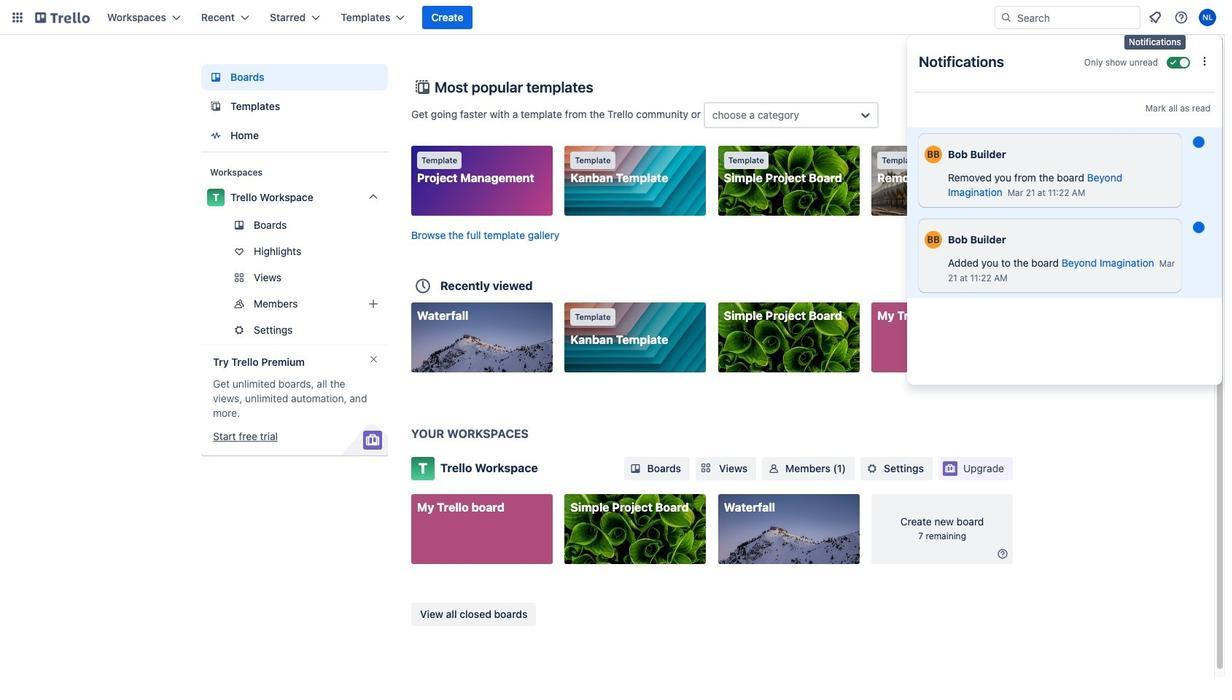 Task type: describe. For each thing, give the bounding box(es) containing it.
1 sm image from the left
[[767, 462, 781, 476]]

2 sm image from the left
[[865, 462, 880, 476]]

home image
[[207, 127, 225, 144]]

primary element
[[0, 0, 1225, 35]]

0 vertical spatial sm image
[[628, 462, 643, 476]]

bob builder (bobbuilder40) image
[[925, 144, 942, 166]]

template board image
[[207, 98, 225, 115]]

back to home image
[[35, 6, 90, 29]]

open information menu image
[[1174, 10, 1189, 25]]



Task type: vqa. For each thing, say whether or not it's contained in the screenshot.
2nd add icon from the bottom
no



Task type: locate. For each thing, give the bounding box(es) containing it.
1 horizontal spatial sm image
[[865, 462, 880, 476]]

noah lott (noahlott1) image
[[1199, 9, 1216, 26]]

bob builder (bobbuilder40) image
[[925, 229, 942, 251]]

sm image
[[628, 462, 643, 476], [995, 547, 1010, 562]]

tooltip
[[1124, 35, 1186, 49]]

Search field
[[1012, 7, 1140, 28]]

search image
[[1001, 12, 1012, 23]]

add image
[[365, 295, 382, 313]]

0 horizontal spatial sm image
[[767, 462, 781, 476]]

board image
[[207, 69, 225, 86]]

1 vertical spatial sm image
[[995, 547, 1010, 562]]

0 horizontal spatial sm image
[[628, 462, 643, 476]]

0 notifications image
[[1146, 9, 1164, 26]]

sm image
[[767, 462, 781, 476], [865, 462, 880, 476]]

1 horizontal spatial sm image
[[995, 547, 1010, 562]]



